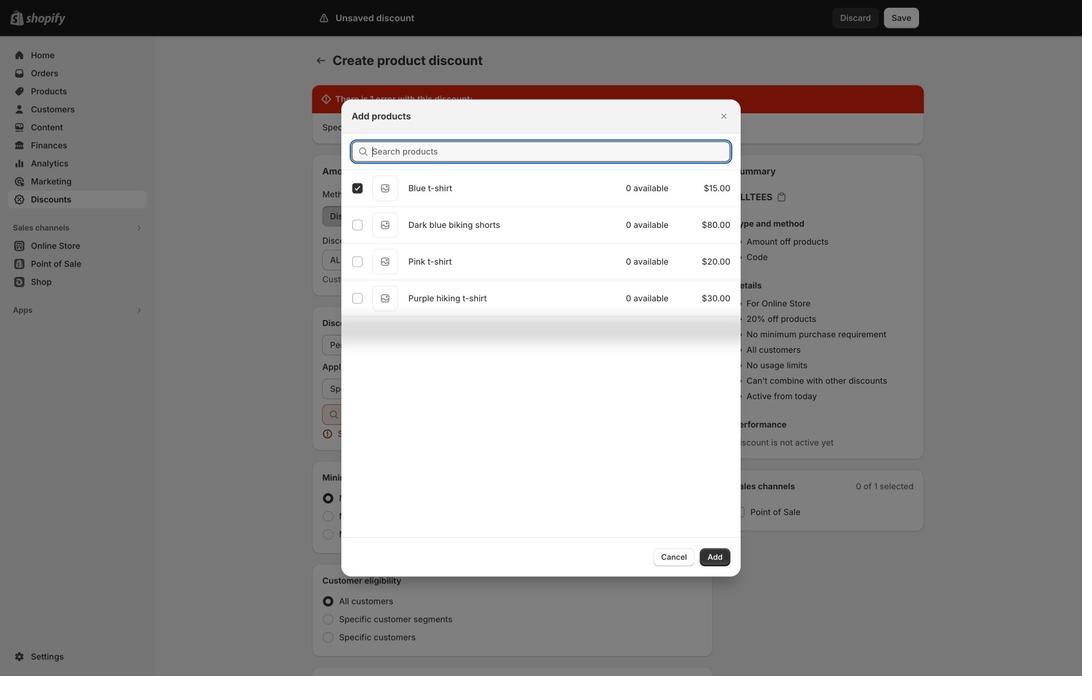 Task type: locate. For each thing, give the bounding box(es) containing it.
Search products text field
[[372, 141, 731, 162]]

dialog
[[0, 100, 1083, 577]]

shopify image
[[26, 13, 66, 26]]



Task type: vqa. For each thing, say whether or not it's contained in the screenshot.
dialog
yes



